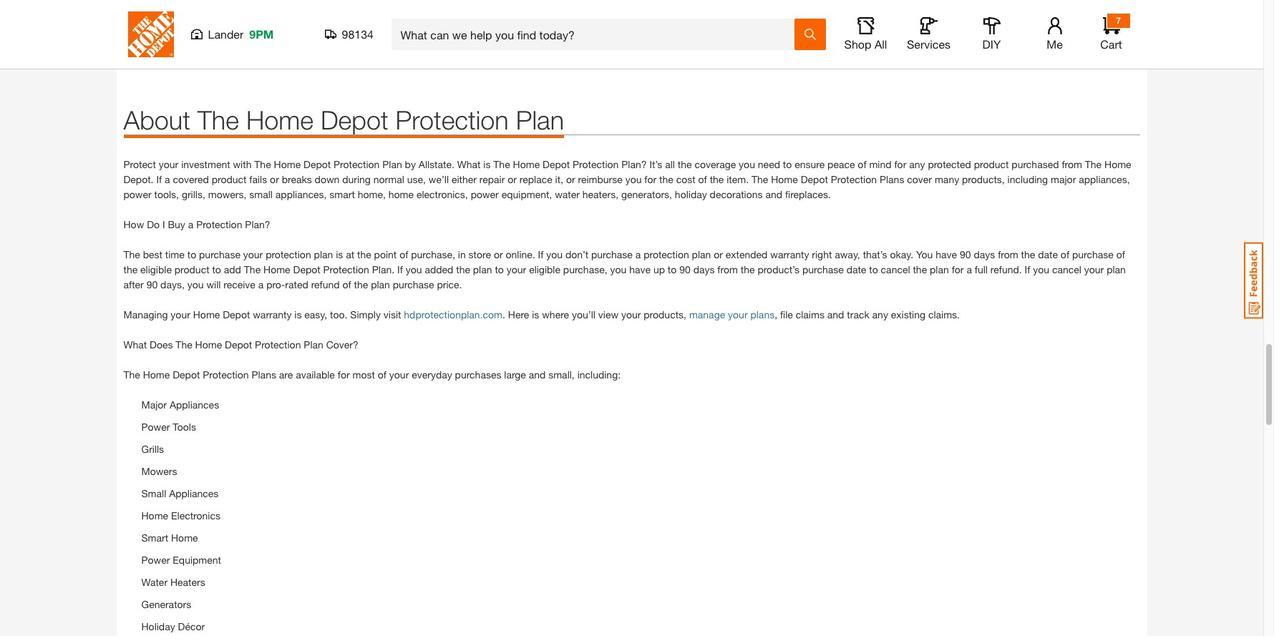 Task type: vqa. For each thing, say whether or not it's contained in the screenshot.
Tools
yes



Task type: locate. For each thing, give the bounding box(es) containing it.
lander 9pm
[[208, 27, 274, 41]]

appliances, down breaks
[[275, 188, 327, 200]]

2 power from the left
[[471, 188, 499, 200]]

august 27, 2012 - february 13, 2013 link
[[467, 44, 796, 59]]

1 august from the left
[[551, 46, 582, 58]]

0 horizontal spatial eligible
[[140, 263, 172, 276]]

right
[[812, 248, 832, 261]]

2 appliances from the top
[[169, 487, 219, 500]]

0 horizontal spatial date
[[847, 263, 867, 276]]

1 horizontal spatial cancel
[[1052, 263, 1082, 276]]

if right online.
[[538, 248, 544, 261]]

0 horizontal spatial any
[[872, 308, 888, 321]]

the right all
[[678, 158, 692, 170]]

or left extended
[[714, 248, 723, 261]]

june left 1,
[[906, 46, 927, 58]]

and down need
[[766, 188, 782, 200]]

protection down what does the home depot protection plan cover?
[[203, 369, 249, 381]]

0 horizontal spatial have
[[629, 263, 651, 276]]

power down major at bottom
[[141, 421, 170, 433]]

all
[[665, 158, 675, 170]]

1 horizontal spatial 2013
[[690, 46, 712, 58]]

plan up normal
[[382, 158, 402, 170]]

appliances
[[170, 399, 219, 411], [169, 487, 219, 500]]

3 - from the left
[[966, 46, 970, 58]]

1 horizontal spatial plan?
[[622, 158, 647, 170]]

2012 right 26,
[[1022, 46, 1045, 58]]

august left 27,
[[551, 46, 582, 58]]

services button
[[906, 17, 952, 52]]

protection down mowers,
[[196, 218, 242, 230]]

days,
[[160, 278, 185, 291]]

purchase, down don't
[[563, 263, 607, 276]]

from up 'refund.'
[[998, 248, 1019, 261]]

from
[[1062, 158, 1082, 170], [998, 248, 1019, 261], [718, 263, 738, 276]]

0 horizontal spatial plan?
[[245, 218, 270, 230]]

any right track
[[872, 308, 888, 321]]

mind
[[869, 158, 892, 170]]

days right up
[[693, 263, 715, 276]]

.
[[503, 308, 505, 321]]

1 vertical spatial and
[[827, 308, 844, 321]]

protection up up
[[644, 248, 689, 261]]

14,
[[253, 46, 267, 58]]

the right does
[[176, 339, 192, 351]]

2 power from the top
[[141, 554, 170, 566]]

- right 2011 at the top
[[966, 46, 970, 58]]

protection up reimburse
[[573, 158, 619, 170]]

- left 22,
[[295, 46, 298, 58]]

1 vertical spatial plans
[[252, 369, 276, 381]]

protection up during
[[334, 158, 380, 170]]

decorations
[[710, 188, 763, 200]]

that's
[[863, 248, 887, 261]]

1 horizontal spatial february
[[633, 46, 671, 58]]

days
[[974, 248, 995, 261], [693, 263, 715, 276]]

1 horizontal spatial what
[[457, 158, 481, 170]]

mowers,
[[208, 188, 247, 200]]

2 2012 from the left
[[1022, 46, 1045, 58]]

1 vertical spatial power
[[141, 554, 170, 566]]

0 vertical spatial plan
[[516, 104, 564, 135]]

1 vertical spatial appliances
[[169, 487, 219, 500]]

fireplaces.
[[785, 188, 831, 200]]

1 horizontal spatial eligible
[[529, 263, 561, 276]]

0 vertical spatial products,
[[962, 173, 1005, 185]]

1 horizontal spatial days
[[974, 248, 995, 261]]

0 horizontal spatial cancel
[[881, 263, 910, 276]]

a up tools,
[[165, 173, 170, 185]]

1 2012 from the left
[[601, 46, 623, 58]]

0 vertical spatial appliances
[[170, 399, 219, 411]]

june left 22,
[[301, 46, 322, 58]]

available
[[296, 369, 335, 381]]

1 horizontal spatial august
[[973, 46, 1003, 58]]

warranty down the pro-
[[253, 308, 292, 321]]

will
[[206, 278, 221, 291]]

0 horizontal spatial appliances,
[[275, 188, 327, 200]]

1 horizontal spatial purchase,
[[563, 263, 607, 276]]

either
[[452, 173, 477, 185]]

from inside protect your investment with the home depot protection plan by allstate. what is the home depot protection plan? it's all the coverage you need to ensure peace of mind for any protected product purchased from the home depot. if a covered product fails or breaks down during normal use, we'll either repair or replace it, or reimburse you for the cost of the item. the home depot protection plans cover many products, including major appliances, power tools, grills, mowers, small appliances, smart home, home electronics, power equipment, water heaters, generators, holiday decorations and fireplaces.
[[1062, 158, 1082, 170]]

0 vertical spatial from
[[1062, 158, 1082, 170]]

0 vertical spatial have
[[936, 248, 957, 261]]

what up 'either'
[[457, 158, 481, 170]]

plans down mind
[[880, 173, 904, 185]]

major
[[141, 399, 167, 411]]

rated
[[285, 278, 308, 291]]

0 vertical spatial date
[[1038, 248, 1058, 261]]

0 horizontal spatial purchase,
[[411, 248, 455, 261]]

2 vertical spatial and
[[529, 369, 546, 381]]

for left the full at the right top of the page
[[952, 263, 964, 276]]

date
[[1038, 248, 1058, 261], [847, 263, 867, 276]]

you right 'refund.'
[[1033, 263, 1050, 276]]

2 vertical spatial product
[[175, 263, 209, 276]]

hdprotectionplan.com
[[404, 308, 503, 321]]

1 cancel from the left
[[881, 263, 910, 276]]

water heaters
[[141, 576, 205, 588]]

to inside protect your investment with the home depot protection plan by allstate. what is the home depot protection plan? it's all the coverage you need to ensure peace of mind for any protected product purchased from the home depot. if a covered product fails or breaks down during normal use, we'll either repair or replace it, or reimburse you for the cost of the item. the home depot protection plans cover many products, including major appliances, power tools, grills, mowers, small appliances, smart home, home electronics, power equipment, water heaters, generators, holiday decorations and fireplaces.
[[783, 158, 792, 170]]

0 horizontal spatial 2013
[[270, 46, 292, 58]]

1 vertical spatial warranty
[[253, 308, 292, 321]]

and
[[766, 188, 782, 200], [827, 308, 844, 321], [529, 369, 546, 381]]

eligible down 'best'
[[140, 263, 172, 276]]

of
[[858, 158, 867, 170], [698, 173, 707, 185], [400, 248, 408, 261], [1061, 248, 1070, 261], [1117, 248, 1125, 261], [343, 278, 351, 291], [378, 369, 387, 381]]

0 horizontal spatial warranty
[[253, 308, 292, 321]]

where
[[542, 308, 569, 321]]

to right need
[[783, 158, 792, 170]]

plan
[[314, 248, 333, 261], [692, 248, 711, 261], [473, 263, 492, 276], [930, 263, 949, 276], [1107, 263, 1126, 276], [371, 278, 390, 291]]

online.
[[506, 248, 535, 261]]

2 august from the left
[[973, 46, 1003, 58]]

cost
[[676, 173, 696, 185]]

electronics,
[[417, 188, 468, 200]]

7
[[1116, 15, 1121, 26]]

2012 right 27,
[[601, 46, 623, 58]]

buy
[[168, 218, 185, 230]]

lander
[[208, 27, 244, 41]]

0 vertical spatial any
[[909, 158, 925, 170]]

1 horizontal spatial protection
[[644, 248, 689, 261]]

depot
[[321, 104, 388, 135], [304, 158, 331, 170], [543, 158, 570, 170], [801, 173, 828, 185], [293, 263, 320, 276], [223, 308, 250, 321], [225, 339, 252, 351], [173, 369, 200, 381]]

for inside the best time to purchase your protection plan is at the point of purchase, in store or online. if you don't purchase a protection plan or extended warranty right away, that's okay. you have 90 days from the date of purchase of the eligible product to add the home depot protection plan. if you added the plan to your eligible purchase, you have up to 90 days from the product's purchase date to cancel the plan for a full refund. if you cancel your plan after 90 days, you will receive a pro-rated refund of the plan purchase price.
[[952, 263, 964, 276]]

plans
[[751, 308, 775, 321]]

existing
[[891, 308, 926, 321]]

1 appliances from the top
[[170, 399, 219, 411]]

point
[[374, 248, 397, 261]]

is up repair
[[483, 158, 491, 170]]

home
[[246, 104, 314, 135], [274, 158, 301, 170], [513, 158, 540, 170], [1105, 158, 1132, 170], [771, 173, 798, 185], [263, 263, 290, 276], [193, 308, 220, 321], [195, 339, 222, 351], [143, 369, 170, 381], [141, 510, 168, 522], [171, 532, 198, 544]]

cancel down okay.
[[881, 263, 910, 276]]

0 vertical spatial plans
[[880, 173, 904, 185]]

and right the large
[[529, 369, 546, 381]]

products, right many at the right of page
[[962, 173, 1005, 185]]

from down extended
[[718, 263, 738, 276]]

0 horizontal spatial power
[[123, 188, 152, 200]]

- for august
[[966, 46, 970, 58]]

the down extended
[[741, 263, 755, 276]]

the down need
[[752, 173, 768, 185]]

2 vertical spatial from
[[718, 263, 738, 276]]

1 vertical spatial product
[[212, 173, 247, 185]]

2 - from the left
[[626, 46, 630, 58]]

item.
[[727, 173, 749, 185]]

0 horizontal spatial product
[[175, 263, 209, 276]]

1 vertical spatial days
[[693, 263, 715, 276]]

appliances,
[[1079, 173, 1130, 185], [275, 188, 327, 200]]

products, inside protect your investment with the home depot protection plan by allstate. what is the home depot protection plan? it's all the coverage you need to ensure peace of mind for any protected product purchased from the home depot. if a covered product fails or breaks down during normal use, we'll either repair or replace it, or reimburse you for the cost of the item. the home depot protection plans cover many products, including major appliances, power tools, grills, mowers, small appliances, smart home, home electronics, power equipment, water heaters, generators, holiday decorations and fireplaces.
[[962, 173, 1005, 185]]

1 horizontal spatial 2012
[[1022, 46, 1045, 58]]

depot inside the best time to purchase your protection plan is at the point of purchase, in store or online. if you don't purchase a protection plan or extended warranty right away, that's okay. you have 90 days from the date of purchase of the eligible product to add the home depot protection plan. if you added the plan to your eligible purchase, you have up to 90 days from the product's purchase date to cancel the plan for a full refund. if you cancel your plan after 90 days, you will receive a pro-rated refund of the plan purchase price.
[[293, 263, 320, 276]]

if up tools,
[[156, 173, 162, 185]]

2 protection from the left
[[644, 248, 689, 261]]

power down depot.
[[123, 188, 152, 200]]

and inside protect your investment with the home depot protection plan by allstate. what is the home depot protection plan? it's all the coverage you need to ensure peace of mind for any protected product purchased from the home depot. if a covered product fails or breaks down during normal use, we'll either repair or replace it, or reimburse you for the cost of the item. the home depot protection plans cover many products, including major appliances, power tools, grills, mowers, small appliances, smart home, home electronics, power equipment, water heaters, generators, holiday decorations and fireplaces.
[[766, 188, 782, 200]]

product up mowers,
[[212, 173, 247, 185]]

to right up
[[668, 263, 677, 276]]

the up after
[[123, 263, 138, 276]]

plan
[[516, 104, 564, 135], [382, 158, 402, 170], [304, 339, 323, 351]]

power tools
[[141, 421, 196, 433]]

1 vertical spatial what
[[123, 339, 147, 351]]

product up including
[[974, 158, 1009, 170]]

during
[[342, 173, 371, 185]]

1 power from the top
[[141, 421, 170, 433]]

0 horizontal spatial what
[[123, 339, 147, 351]]

refund
[[311, 278, 340, 291]]

appliances for major appliances
[[170, 399, 219, 411]]

everyday
[[412, 369, 452, 381]]

2 eligible from the left
[[529, 263, 561, 276]]

1 horizontal spatial product
[[212, 173, 247, 185]]

the up simply
[[354, 278, 368, 291]]

repair
[[480, 173, 505, 185]]

plan inside protect your investment with the home depot protection plan by allstate. what is the home depot protection plan? it's all the coverage you need to ensure peace of mind for any protected product purchased from the home depot. if a covered product fails or breaks down during normal use, we'll either repair or replace it, or reimburse you for the cost of the item. the home depot protection plans cover many products, including major appliances, power tools, grills, mowers, small appliances, smart home, home electronics, power equipment, water heaters, generators, holiday decorations and fireplaces.
[[382, 158, 402, 170]]

what left does
[[123, 339, 147, 351]]

it,
[[555, 173, 563, 185]]

plan up replace
[[516, 104, 564, 135]]

power
[[141, 421, 170, 433], [141, 554, 170, 566]]

have right "you"
[[936, 248, 957, 261]]

cart
[[1101, 37, 1122, 51]]

major appliances
[[141, 399, 219, 411]]

2 horizontal spatial product
[[974, 158, 1009, 170]]

1 horizontal spatial june
[[906, 46, 927, 58]]

1 vertical spatial purchase,
[[563, 263, 607, 276]]

-
[[295, 46, 298, 58], [626, 46, 630, 58], [966, 46, 970, 58]]

0 horizontal spatial plans
[[252, 369, 276, 381]]

90 right after
[[147, 278, 158, 291]]

cancel right 'refund.'
[[1052, 263, 1082, 276]]

0 horizontal spatial june
[[301, 46, 322, 58]]

2 vertical spatial 90
[[147, 278, 158, 291]]

0 vertical spatial 90
[[960, 248, 971, 261]]

- for february
[[626, 46, 630, 58]]

warranty inside the best time to purchase your protection plan is at the point of purchase, in store or online. if you don't purchase a protection plan or extended warranty right away, that's okay. you have 90 days from the date of purchase of the eligible product to add the home depot protection plan. if you added the plan to your eligible purchase, you have up to 90 days from the product's purchase date to cancel the plan for a full refund. if you cancel your plan after 90 days, you will receive a pro-rated refund of the plan purchase price.
[[771, 248, 809, 261]]

0 horizontal spatial february
[[212, 46, 250, 58]]

how do i buy a protection plan?
[[123, 218, 273, 230]]

you
[[916, 248, 933, 261]]

diy button
[[969, 17, 1015, 52]]

1 horizontal spatial plan
[[382, 158, 402, 170]]

0 vertical spatial power
[[141, 421, 170, 433]]

generators,
[[621, 188, 672, 200]]

0 horizontal spatial products,
[[644, 308, 687, 321]]

purchase,
[[411, 248, 455, 261], [563, 263, 607, 276]]

1 june from the left
[[301, 46, 322, 58]]

1 horizontal spatial and
[[766, 188, 782, 200]]

1 - from the left
[[295, 46, 298, 58]]

any up cover
[[909, 158, 925, 170]]

1 horizontal spatial any
[[909, 158, 925, 170]]

are
[[279, 369, 293, 381]]

need
[[758, 158, 780, 170]]

warranty
[[771, 248, 809, 261], [253, 308, 292, 321]]

0 vertical spatial plan?
[[622, 158, 647, 170]]

store
[[469, 248, 491, 261]]

warranty up the "product's"
[[771, 248, 809, 261]]

february down lander
[[212, 46, 250, 58]]

products, left manage
[[644, 308, 687, 321]]

90 right "you"
[[960, 248, 971, 261]]

1 vertical spatial from
[[998, 248, 1019, 261]]

1 vertical spatial plan
[[382, 158, 402, 170]]

1 horizontal spatial appliances,
[[1079, 173, 1130, 185]]

2 february from the left
[[633, 46, 671, 58]]

a
[[165, 173, 170, 185], [188, 218, 193, 230], [636, 248, 641, 261], [967, 263, 972, 276], [258, 278, 264, 291]]

home,
[[358, 188, 386, 200]]

all
[[875, 37, 887, 51]]

the left 'best'
[[123, 248, 140, 261]]

0 vertical spatial appliances,
[[1079, 173, 1130, 185]]

diy
[[983, 37, 1001, 51]]

1 horizontal spatial -
[[626, 46, 630, 58]]

if inside protect your investment with the home depot protection plan by allstate. what is the home depot protection plan? it's all the coverage you need to ensure peace of mind for any protected product purchased from the home depot. if a covered product fails or breaks down during normal use, we'll either repair or replace it, or reimburse you for the cost of the item. the home depot protection plans cover many products, including major appliances, power tools, grills, mowers, small appliances, smart home, home electronics, power equipment, water heaters, generators, holiday decorations and fireplaces.
[[156, 173, 162, 185]]

protection down at
[[323, 263, 369, 276]]

2 vertical spatial plan
[[304, 339, 323, 351]]

manage your plans link
[[689, 308, 775, 321]]

- right 27,
[[626, 46, 630, 58]]

if right 'refund.'
[[1025, 263, 1030, 276]]

use,
[[407, 173, 426, 185]]

august left 26,
[[973, 46, 1003, 58]]

purchase, up added
[[411, 248, 455, 261]]

protect your investment with the home depot protection plan by allstate. what is the home depot protection plan? it's all the coverage you need to ensure peace of mind for any protected product purchased from the home depot. if a covered product fails or breaks down during normal use, we'll either repair or replace it, or reimburse you for the cost of the item. the home depot protection plans cover many products, including major appliances, power tools, grills, mowers, small appliances, smart home, home electronics, power equipment, water heaters, generators, holiday decorations and fireplaces.
[[123, 158, 1132, 200]]

1 vertical spatial date
[[847, 263, 867, 276]]

manage
[[689, 308, 725, 321]]

about the home depot protection plan
[[123, 104, 564, 135]]

is left at
[[336, 248, 343, 261]]

or right fails
[[270, 173, 279, 185]]

me button
[[1032, 17, 1078, 52]]

june 1, 2011 - august 26, 2012 link
[[811, 44, 1140, 59]]

appliances up "electronics"
[[169, 487, 219, 500]]

plan? down small
[[245, 218, 270, 230]]

you up generators,
[[625, 173, 642, 185]]

appliances up tools
[[170, 399, 219, 411]]

cover
[[907, 173, 932, 185]]

0 horizontal spatial 90
[[147, 278, 158, 291]]

1 horizontal spatial power
[[471, 188, 499, 200]]

0 horizontal spatial -
[[295, 46, 298, 58]]

2 horizontal spatial -
[[966, 46, 970, 58]]

0 vertical spatial warranty
[[771, 248, 809, 261]]

1 horizontal spatial date
[[1038, 248, 1058, 261]]

0 horizontal spatial from
[[718, 263, 738, 276]]

equipment,
[[502, 188, 552, 200]]

0 vertical spatial and
[[766, 188, 782, 200]]

the
[[678, 158, 692, 170], [659, 173, 674, 185], [710, 173, 724, 185], [357, 248, 371, 261], [1021, 248, 1035, 261], [123, 263, 138, 276], [456, 263, 470, 276], [741, 263, 755, 276], [913, 263, 927, 276], [354, 278, 368, 291]]

1 horizontal spatial warranty
[[771, 248, 809, 261]]

don't
[[566, 248, 589, 261]]

0 vertical spatial what
[[457, 158, 481, 170]]

appliances for small appliances
[[169, 487, 219, 500]]

0 horizontal spatial protection
[[266, 248, 311, 261]]

0 horizontal spatial 2012
[[601, 46, 623, 58]]

0 horizontal spatial plan
[[304, 339, 323, 351]]

august 27, 2012 - february 13, 2013
[[551, 46, 712, 58]]

a inside protect your investment with the home depot protection plan by allstate. what is the home depot protection plan? it's all the coverage you need to ensure peace of mind for any protected product purchased from the home depot. if a covered product fails or breaks down during normal use, we'll either repair or replace it, or reimburse you for the cost of the item. the home depot protection plans cover many products, including major appliances, power tools, grills, mowers, small appliances, smart home, home electronics, power equipment, water heaters, generators, holiday decorations and fireplaces.
[[165, 173, 170, 185]]

eligible
[[140, 263, 172, 276], [529, 263, 561, 276]]

purchase
[[199, 248, 240, 261], [591, 248, 633, 261], [1072, 248, 1114, 261], [802, 263, 844, 276], [393, 278, 434, 291]]

allstate.
[[419, 158, 454, 170]]

2 horizontal spatial from
[[1062, 158, 1082, 170]]

days up the full at the right top of the page
[[974, 248, 995, 261]]

protection up allstate.
[[396, 104, 509, 135]]

have left up
[[629, 263, 651, 276]]

0 vertical spatial purchase,
[[411, 248, 455, 261]]

0 horizontal spatial and
[[529, 369, 546, 381]]

many
[[935, 173, 959, 185]]

1 horizontal spatial plans
[[880, 173, 904, 185]]

holiday
[[141, 621, 175, 633]]

shop all
[[844, 37, 887, 51]]

protection down the peace on the right top of page
[[831, 173, 877, 185]]

1 horizontal spatial products,
[[962, 173, 1005, 185]]

0 horizontal spatial august
[[551, 46, 582, 58]]

water
[[555, 188, 580, 200]]

1 vertical spatial 90
[[680, 263, 691, 276]]



Task type: describe. For each thing, give the bounding box(es) containing it.
is right here
[[532, 308, 539, 321]]

2 horizontal spatial and
[[827, 308, 844, 321]]

2 2013 from the left
[[690, 46, 712, 58]]

for up generators,
[[645, 173, 657, 185]]

extended
[[726, 248, 768, 261]]

the right purchased
[[1085, 158, 1102, 170]]

you left up
[[610, 263, 627, 276]]

view
[[598, 308, 619, 321]]

if right the plan.
[[397, 263, 403, 276]]

to up will
[[212, 263, 221, 276]]

price.
[[437, 278, 462, 291]]

with
[[233, 158, 252, 170]]

2 horizontal spatial 90
[[960, 248, 971, 261]]

the up investment
[[197, 104, 239, 135]]

what does the home depot protection plan cover?
[[123, 339, 361, 351]]

small appliances
[[141, 487, 219, 500]]

the down managing
[[123, 369, 140, 381]]

the up repair
[[493, 158, 510, 170]]

refund.
[[991, 263, 1022, 276]]

or right store
[[494, 248, 503, 261]]

1 horizontal spatial have
[[936, 248, 957, 261]]

1 vertical spatial have
[[629, 263, 651, 276]]

2 june from the left
[[906, 46, 927, 58]]

the up receive on the top of page
[[244, 263, 261, 276]]

cover?
[[326, 339, 359, 351]]

me
[[1047, 37, 1063, 51]]

What can we help you find today? search field
[[401, 19, 794, 49]]

fails
[[249, 173, 267, 185]]

february 14, 2013 - june 22, 2014 link
[[123, 44, 453, 59]]

- for june
[[295, 46, 298, 58]]

to right time
[[187, 248, 196, 261]]

1 vertical spatial any
[[872, 308, 888, 321]]

including
[[1008, 173, 1048, 185]]

1 horizontal spatial 90
[[680, 263, 691, 276]]

you left don't
[[546, 248, 563, 261]]

tools,
[[154, 188, 179, 200]]

the up 'refund.'
[[1021, 248, 1035, 261]]

after
[[123, 278, 144, 291]]

or right repair
[[508, 173, 517, 185]]

décor
[[178, 621, 205, 633]]

purchases
[[455, 369, 501, 381]]

2 cancel from the left
[[1052, 263, 1082, 276]]

for left most
[[338, 369, 350, 381]]

9pm
[[249, 27, 274, 41]]

coverage
[[695, 158, 736, 170]]

equipment
[[173, 554, 221, 566]]

too.
[[330, 308, 348, 321]]

tools
[[173, 421, 196, 433]]

major
[[1051, 173, 1076, 185]]

small,
[[548, 369, 575, 381]]

1 vertical spatial products,
[[644, 308, 687, 321]]

the down all
[[659, 173, 674, 185]]

the down coverage on the right of the page
[[710, 173, 724, 185]]

22,
[[325, 46, 339, 58]]

electronics
[[171, 510, 220, 522]]

plans inside protect your investment with the home depot protection plan by allstate. what is the home depot protection plan? it's all the coverage you need to ensure peace of mind for any protected product purchased from the home depot. if a covered product fails or breaks down during normal use, we'll either repair or replace it, or reimburse you for the cost of the item. the home depot protection plans cover many products, including major appliances, power tools, grills, mowers, small appliances, smart home, home electronics, power equipment, water heaters, generators, holiday decorations and fireplaces.
[[880, 173, 904, 185]]

1,
[[930, 46, 938, 58]]

it's
[[650, 158, 662, 170]]

1 vertical spatial plan?
[[245, 218, 270, 230]]

product's
[[758, 263, 800, 276]]

a left the pro-
[[258, 278, 264, 291]]

power for power equipment
[[141, 554, 170, 566]]

26,
[[1006, 46, 1020, 58]]

to down that's
[[869, 263, 878, 276]]

i
[[162, 218, 165, 230]]

you'll
[[572, 308, 596, 321]]

in
[[458, 248, 466, 261]]

2 horizontal spatial plan
[[516, 104, 564, 135]]

the up fails
[[254, 158, 271, 170]]

1 eligible from the left
[[140, 263, 172, 276]]

a right buy
[[188, 218, 193, 230]]

is inside protect your investment with the home depot protection plan by allstate. what is the home depot protection plan? it's all the coverage you need to ensure peace of mind for any protected product purchased from the home depot. if a covered product fails or breaks down during normal use, we'll either repair or replace it, or reimburse you for the cost of the item. the home depot protection plans cover many products, including major appliances, power tools, grills, mowers, small appliances, smart home, home electronics, power equipment, water heaters, generators, holiday decorations and fireplaces.
[[483, 158, 491, 170]]

june 1, 2011 - august 26, 2012
[[906, 46, 1045, 58]]

is inside the best time to purchase your protection plan is at the point of purchase, in store or online. if you don't purchase a protection plan or extended warranty right away, that's okay. you have 90 days from the date of purchase of the eligible product to add the home depot protection plan. if you added the plan to your eligible purchase, you have up to 90 days from the product's purchase date to cancel the plan for a full refund. if you cancel your plan after 90 days, you will receive a pro-rated refund of the plan purchase price.
[[336, 248, 343, 261]]

power equipment
[[141, 554, 221, 566]]

for right mind
[[894, 158, 907, 170]]

grills,
[[182, 188, 205, 200]]

small
[[141, 487, 166, 500]]

home inside the best time to purchase your protection plan is at the point of purchase, in store or online. if you don't purchase a protection plan or extended warranty right away, that's okay. you have 90 days from the date of purchase of the eligible product to add the home depot protection plan. if you added the plan to your eligible purchase, you have up to 90 days from the product's purchase date to cancel the plan for a full refund. if you cancel your plan after 90 days, you will receive a pro-rated refund of the plan purchase price.
[[263, 263, 290, 276]]

reimburse
[[578, 173, 623, 185]]

by
[[405, 158, 416, 170]]

claims
[[796, 308, 825, 321]]

1 february from the left
[[212, 46, 250, 58]]

replace
[[520, 173, 552, 185]]

what inside protect your investment with the home depot protection plan by allstate. what is the home depot protection plan? it's all the coverage you need to ensure peace of mind for any protected product purchased from the home depot. if a covered product fails or breaks down during normal use, we'll either repair or replace it, or reimburse you for the cost of the item. the home depot protection plans cover many products, including major appliances, power tools, grills, mowers, small appliances, smart home, home electronics, power equipment, water heaters, generators, holiday decorations and fireplaces.
[[457, 158, 481, 170]]

heaters
[[170, 576, 205, 588]]

up
[[654, 263, 665, 276]]

the home depot protection plans are available for most of your everyday purchases large and small, including:
[[123, 369, 624, 381]]

down
[[315, 173, 340, 185]]

home electronics
[[141, 510, 220, 522]]

holiday décor
[[141, 621, 205, 633]]

1 horizontal spatial from
[[998, 248, 1019, 261]]

at
[[346, 248, 354, 261]]

98134
[[342, 27, 374, 41]]

home
[[389, 188, 414, 200]]

protection inside the best time to purchase your protection plan is at the point of purchase, in store or online. if you don't purchase a protection plan or extended warranty right away, that's okay. you have 90 days from the date of purchase of the eligible product to add the home depot protection plan. if you added the plan to your eligible purchase, you have up to 90 days from the product's purchase date to cancel the plan for a full refund. if you cancel your plan after 90 days, you will receive a pro-rated refund of the plan purchase price.
[[323, 263, 369, 276]]

,
[[775, 308, 778, 321]]

0 vertical spatial days
[[974, 248, 995, 261]]

okay.
[[890, 248, 914, 261]]

most
[[353, 369, 375, 381]]

product inside the best time to purchase your protection plan is at the point of purchase, in store or online. if you don't purchase a protection plan or extended warranty right away, that's okay. you have 90 days from the date of purchase of the eligible product to add the home depot protection plan. if you added the plan to your eligible purchase, you have up to 90 days from the product's purchase date to cancel the plan for a full refund. if you cancel your plan after 90 days, you will receive a pro-rated refund of the plan purchase price.
[[175, 263, 209, 276]]

the home depot logo image
[[128, 11, 174, 57]]

including:
[[577, 369, 621, 381]]

holiday
[[675, 188, 707, 200]]

feedback link image
[[1244, 242, 1264, 319]]

0 vertical spatial product
[[974, 158, 1009, 170]]

a left the full at the right top of the page
[[967, 263, 972, 276]]

1 protection from the left
[[266, 248, 311, 261]]

you up item.
[[739, 158, 755, 170]]

protection up are at bottom
[[255, 339, 301, 351]]

your inside protect your investment with the home depot protection plan by allstate. what is the home depot protection plan? it's all the coverage you need to ensure peace of mind for any protected product purchased from the home depot. if a covered product fails or breaks down during normal use, we'll either repair or replace it, or reimburse you for the cost of the item. the home depot protection plans cover many products, including major appliances, power tools, grills, mowers, small appliances, smart home, home electronics, power equipment, water heaters, generators, holiday decorations and fireplaces.
[[159, 158, 178, 170]]

the best time to purchase your protection plan is at the point of purchase, in store or online. if you don't purchase a protection plan or extended warranty right away, that's okay. you have 90 days from the date of purchase of the eligible product to add the home depot protection plan. if you added the plan to your eligible purchase, you have up to 90 days from the product's purchase date to cancel the plan for a full refund. if you cancel your plan after 90 days, you will receive a pro-rated refund of the plan purchase price.
[[123, 248, 1126, 291]]

the right at
[[357, 248, 371, 261]]

breaks
[[282, 173, 312, 185]]

protect
[[123, 158, 156, 170]]

away,
[[835, 248, 860, 261]]

27,
[[584, 46, 598, 58]]

how
[[123, 218, 144, 230]]

time
[[165, 248, 185, 261]]

hdprotectionplan.com link
[[404, 308, 503, 321]]

1 power from the left
[[123, 188, 152, 200]]

heaters,
[[583, 188, 619, 200]]

add
[[224, 263, 241, 276]]

the down in at the top of page
[[456, 263, 470, 276]]

or right it,
[[566, 173, 575, 185]]

plan? inside protect your investment with the home depot protection plan by allstate. what is the home depot protection plan? it's all the coverage you need to ensure peace of mind for any protected product purchased from the home depot. if a covered product fails or breaks down during normal use, we'll either repair or replace it, or reimburse you for the cost of the item. the home depot protection plans cover many products, including major appliances, power tools, grills, mowers, small appliances, smart home, home electronics, power equipment, water heaters, generators, holiday decorations and fireplaces.
[[622, 158, 647, 170]]

you left will
[[187, 278, 204, 291]]

best
[[143, 248, 162, 261]]

investment
[[181, 158, 230, 170]]

file
[[780, 308, 793, 321]]

water
[[141, 576, 168, 588]]

0 horizontal spatial days
[[693, 263, 715, 276]]

full
[[975, 263, 988, 276]]

you left added
[[406, 263, 422, 276]]

is left easy,
[[294, 308, 302, 321]]

covered
[[173, 173, 209, 185]]

the down "you"
[[913, 263, 927, 276]]

peace
[[828, 158, 855, 170]]

any inside protect your investment with the home depot protection plan by allstate. what is the home depot protection plan? it's all the coverage you need to ensure peace of mind for any protected product purchased from the home depot. if a covered product fails or breaks down during normal use, we'll either repair or replace it, or reimburse you for the cost of the item. the home depot protection plans cover many products, including major appliances, power tools, grills, mowers, small appliances, smart home, home electronics, power equipment, water heaters, generators, holiday decorations and fireplaces.
[[909, 158, 925, 170]]

1 2013 from the left
[[270, 46, 292, 58]]

1 vertical spatial appliances,
[[275, 188, 327, 200]]

claims.
[[928, 308, 960, 321]]

2014
[[342, 46, 364, 58]]

to up .
[[495, 263, 504, 276]]

power for power tools
[[141, 421, 170, 433]]

managing
[[123, 308, 168, 321]]

a down generators,
[[636, 248, 641, 261]]



